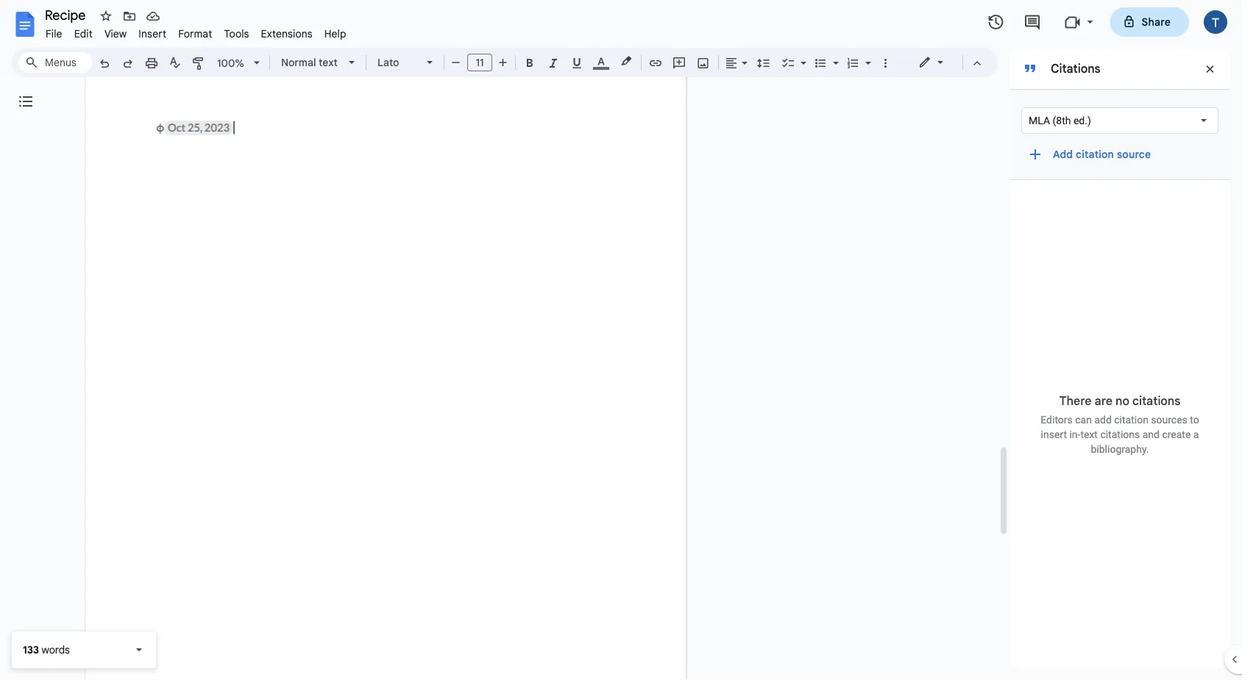 Task type: locate. For each thing, give the bounding box(es) containing it.
citations up "bibliography."
[[1101, 429, 1140, 441]]

text inside option
[[319, 56, 338, 69]]

menu bar containing file
[[40, 19, 352, 43]]

1 vertical spatial citations
[[1101, 429, 1140, 441]]

ed.)
[[1074, 114, 1092, 127]]

citation down no at the bottom right of page
[[1115, 414, 1149, 426]]

create
[[1163, 429, 1191, 441]]

application
[[0, 0, 1243, 681]]

1 vertical spatial citation
[[1115, 414, 1149, 426]]

normal
[[281, 56, 316, 69]]

main toolbar
[[91, 0, 897, 571]]

1 vertical spatial text
[[1081, 429, 1098, 441]]

133 words
[[23, 644, 70, 657]]

citations
[[1133, 394, 1181, 409], [1101, 429, 1140, 441]]

edit
[[74, 27, 93, 40]]

1 horizontal spatial text
[[1081, 429, 1098, 441]]

0 vertical spatial text
[[319, 56, 338, 69]]

add
[[1095, 414, 1112, 426]]

citation right add on the top right
[[1076, 148, 1115, 161]]

mla
[[1029, 114, 1051, 127]]

(8th
[[1053, 114, 1071, 127]]

format
[[178, 27, 212, 40]]

edit menu item
[[68, 25, 99, 42]]

text down help
[[319, 56, 338, 69]]

0 vertical spatial citation
[[1076, 148, 1115, 161]]

text
[[319, 56, 338, 69], [1081, 429, 1098, 441]]

citation inside button
[[1076, 148, 1115, 161]]

bibliography.
[[1091, 444, 1149, 456]]

0 horizontal spatial text
[[319, 56, 338, 69]]

insert
[[139, 27, 166, 40]]

mode and view toolbar
[[908, 48, 989, 77]]

source
[[1117, 148, 1152, 161]]

highlight color image
[[618, 52, 635, 70]]

133
[[23, 644, 39, 657]]

add citation source
[[1053, 148, 1152, 161]]

Menus field
[[18, 52, 92, 73]]

sources
[[1152, 414, 1188, 426]]

menu bar banner
[[0, 0, 1243, 681]]

text color image
[[593, 52, 610, 70]]

Star checkbox
[[96, 6, 116, 27]]

can
[[1076, 414, 1092, 426]]

tools menu item
[[218, 25, 255, 42]]

add citation source button
[[1022, 141, 1163, 168]]

in-
[[1070, 429, 1081, 441]]

citations up 'sources' on the bottom right
[[1133, 394, 1181, 409]]

text down can
[[1081, 429, 1098, 441]]

share
[[1142, 15, 1171, 28]]

file
[[46, 27, 62, 40]]

share button
[[1111, 7, 1190, 37]]

citation
[[1076, 148, 1115, 161], [1115, 414, 1149, 426]]

Font size field
[[467, 54, 498, 72]]

menu bar
[[40, 19, 352, 43]]



Task type: describe. For each thing, give the bounding box(es) containing it.
Font size text field
[[468, 54, 492, 71]]

to
[[1191, 414, 1200, 426]]

editors
[[1041, 414, 1073, 426]]

citation inside "there are no citations editors can add citation sources to insert in-text citations and create a bibliography."
[[1115, 414, 1149, 426]]

text inside "there are no citations editors can add citation sources to insert in-text citations and create a bibliography."
[[1081, 429, 1098, 441]]

file menu item
[[40, 25, 68, 42]]

citations
[[1051, 61, 1101, 76]]

no
[[1116, 394, 1130, 409]]

insert
[[1041, 429, 1067, 441]]

a
[[1194, 429, 1200, 441]]

are
[[1095, 394, 1113, 409]]

view menu item
[[99, 25, 133, 42]]

words
[[42, 644, 70, 657]]

extensions menu item
[[255, 25, 319, 42]]

Rename text field
[[40, 6, 94, 24]]

menu bar inside the menu bar 'banner'
[[40, 19, 352, 43]]

styles list. normal text selected. option
[[281, 52, 340, 73]]

checklist menu image
[[797, 53, 807, 58]]

there
[[1060, 394, 1092, 409]]

mla (8th ed.)
[[1029, 114, 1092, 127]]

insert image image
[[695, 52, 712, 73]]

view
[[104, 27, 127, 40]]

0 vertical spatial citations
[[1133, 394, 1181, 409]]

format menu item
[[172, 25, 218, 42]]

tools
[[224, 27, 249, 40]]

there are no citations editors can add citation sources to insert in-text citations and create a bibliography.
[[1041, 394, 1200, 456]]

line & paragraph spacing image
[[756, 52, 773, 73]]

mla (8th ed.) option
[[1029, 113, 1092, 128]]

normal text
[[281, 56, 338, 69]]

extensions
[[261, 27, 313, 40]]

help menu item
[[319, 25, 352, 42]]

font list. lato selected. option
[[378, 52, 418, 73]]

add
[[1053, 148, 1073, 161]]

Zoom text field
[[213, 53, 249, 74]]

help
[[324, 27, 346, 40]]

Zoom field
[[211, 52, 266, 75]]

insert menu item
[[133, 25, 172, 42]]

application containing citations
[[0, 0, 1243, 681]]

numbered list menu image
[[862, 53, 872, 58]]

and
[[1143, 429, 1160, 441]]

lato
[[378, 56, 399, 69]]



Task type: vqa. For each thing, say whether or not it's contained in the screenshot.
1
no



